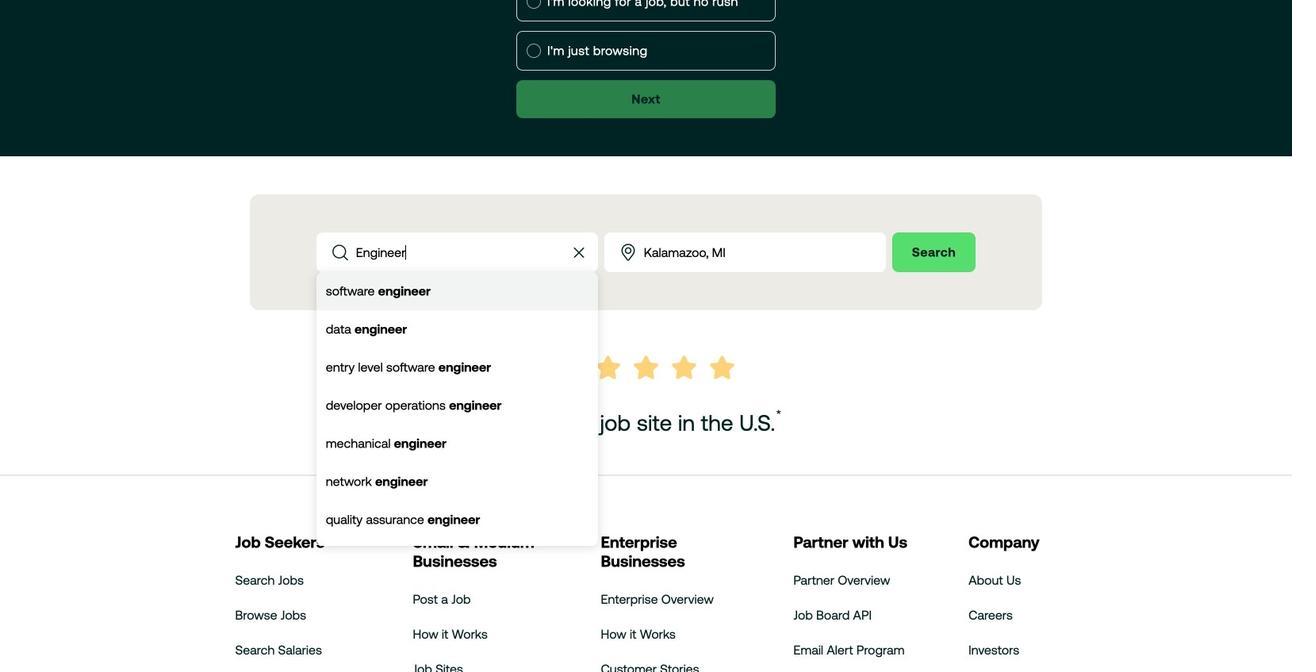 Task type: describe. For each thing, give the bounding box(es) containing it.
Search job title or keyword text field
[[356, 233, 554, 271]]

none field search location or remote
[[605, 233, 886, 272]]



Task type: locate. For each thing, give the bounding box(es) containing it.
Search location or remote text field
[[644, 233, 886, 271]]

clear image
[[570, 243, 589, 262]]

None radio
[[527, 0, 541, 9], [527, 44, 541, 58], [527, 0, 541, 9], [527, 44, 541, 58]]

None field
[[316, 233, 598, 577], [605, 233, 886, 272], [316, 233, 598, 577]]

option
[[316, 539, 598, 577]]

list box
[[316, 272, 598, 577]]



Task type: vqa. For each thing, say whether or not it's contained in the screenshot.
Search job title or keyword text field
yes



